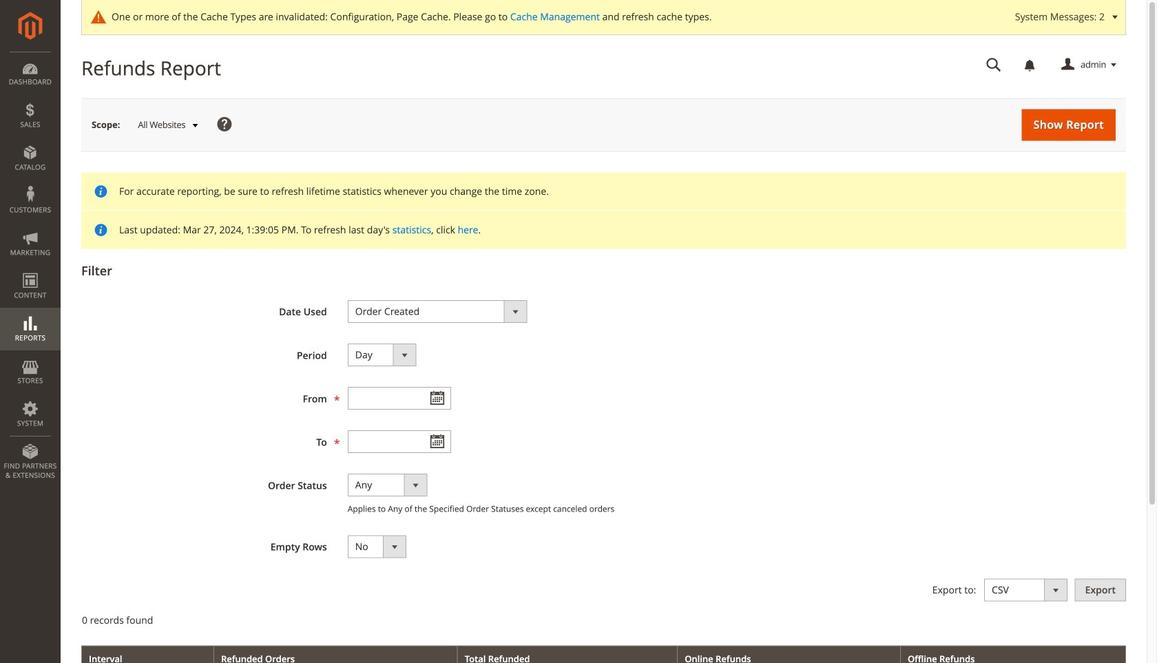 Task type: locate. For each thing, give the bounding box(es) containing it.
magento admin panel image
[[18, 12, 42, 40]]

None text field
[[348, 431, 451, 453]]

menu bar
[[0, 52, 61, 487]]

None text field
[[348, 387, 451, 410]]



